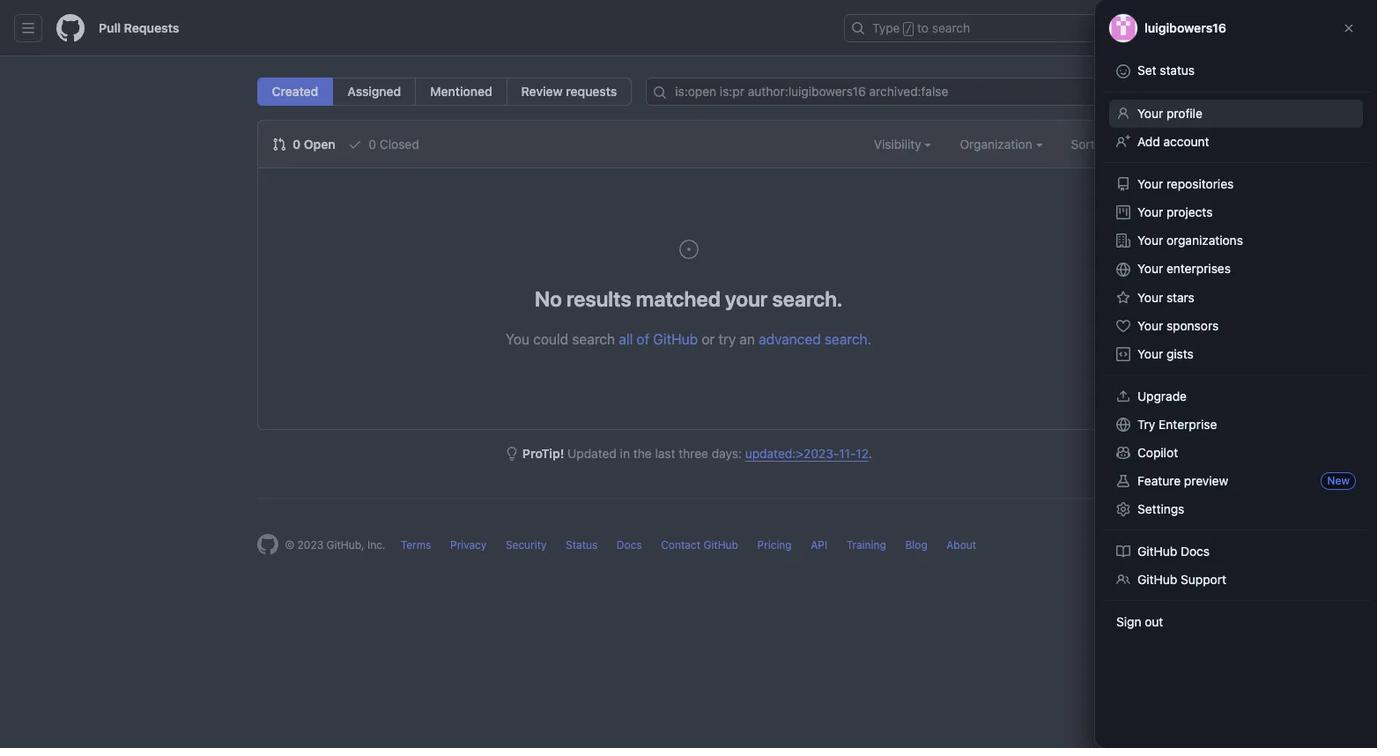 Task type: describe. For each thing, give the bounding box(es) containing it.
your for your profile
[[1138, 106, 1164, 121]]

0 horizontal spatial docs
[[617, 539, 642, 552]]

stars
[[1167, 290, 1195, 305]]

1 vertical spatial .
[[869, 446, 873, 461]]

pricing
[[758, 539, 792, 552]]

your stars
[[1138, 290, 1195, 305]]

closed
[[380, 137, 419, 152]]

your for your organizations
[[1138, 233, 1164, 248]]

set
[[1138, 63, 1157, 78]]

updated
[[568, 446, 617, 461]]

out
[[1145, 614, 1164, 629]]

©
[[285, 539, 295, 552]]

privacy link
[[450, 539, 487, 552]]

contact
[[661, 539, 701, 552]]

review
[[522, 84, 563, 99]]

sponsors
[[1167, 318, 1219, 333]]

2 horizontal spatial search
[[932, 20, 971, 35]]

updated:>2023-11-12 link
[[745, 446, 869, 461]]

0 horizontal spatial search
[[572, 331, 615, 347]]

assigned link
[[333, 78, 416, 106]]

feature
[[1138, 473, 1181, 488]]

triangle down image
[[1201, 20, 1215, 34]]

settings link
[[1110, 495, 1364, 524]]

your enterprises link
[[1110, 255, 1364, 284]]

last
[[655, 446, 676, 461]]

/
[[906, 23, 912, 35]]

training link
[[847, 539, 887, 552]]

advanced search link
[[759, 331, 868, 347]]

0 vertical spatial .
[[868, 331, 872, 347]]

protip!
[[523, 446, 564, 461]]

requests
[[566, 84, 617, 99]]

support
[[1181, 572, 1227, 587]]

set status
[[1138, 63, 1195, 78]]

security
[[506, 539, 547, 552]]

your sponsors
[[1138, 318, 1219, 333]]

12
[[856, 446, 869, 461]]

account
[[1164, 134, 1210, 149]]

github right contact at the bottom
[[704, 539, 739, 552]]

training
[[847, 539, 887, 552]]

luigibowers16
[[1145, 20, 1227, 35]]

copilot link
[[1110, 439, 1364, 467]]

in
[[620, 446, 630, 461]]

github docs
[[1138, 544, 1210, 559]]

all of github link
[[619, 331, 698, 347]]

projects
[[1167, 204, 1213, 219]]

upgrade
[[1138, 389, 1187, 404]]

matched
[[636, 286, 721, 311]]

your for your projects
[[1138, 204, 1164, 219]]

days:
[[712, 446, 742, 461]]

blog
[[906, 539, 928, 552]]

visibility
[[874, 137, 925, 152]]

github up github support
[[1138, 544, 1178, 559]]

the
[[634, 446, 652, 461]]

pricing link
[[758, 539, 792, 552]]

about
[[947, 539, 977, 552]]

try
[[1138, 417, 1156, 432]]

updated:>2023-
[[745, 446, 839, 461]]

results
[[567, 286, 632, 311]]

terms link
[[401, 539, 432, 552]]

your projects
[[1138, 204, 1213, 219]]

pull requests
[[99, 20, 179, 35]]

github support
[[1138, 572, 1227, 587]]

an
[[740, 331, 755, 347]]

command palette image
[[1132, 21, 1146, 35]]

feature preview
[[1138, 473, 1229, 488]]

your enterprises
[[1138, 261, 1231, 276]]

advanced
[[759, 331, 821, 347]]

2023
[[298, 539, 324, 552]]

0 open link
[[272, 135, 336, 153]]

enterprise
[[1159, 417, 1218, 432]]

Issues search field
[[646, 78, 1121, 106]]

github,
[[327, 539, 365, 552]]

repositories
[[1167, 176, 1234, 191]]

you
[[506, 331, 530, 347]]

status link
[[566, 539, 598, 552]]

git pull request image
[[272, 138, 286, 152]]



Task type: vqa. For each thing, say whether or not it's contained in the screenshot.
No
yes



Task type: locate. For each thing, give the bounding box(es) containing it.
docs right status link
[[617, 539, 642, 552]]

light bulb image
[[505, 447, 519, 461]]

1 horizontal spatial search
[[825, 331, 868, 347]]

github down github docs
[[1138, 572, 1178, 587]]

search image
[[653, 86, 667, 100]]

search right to
[[932, 20, 971, 35]]

0
[[293, 137, 301, 152], [369, 137, 376, 152]]

github support link
[[1110, 566, 1364, 594]]

your for your gists
[[1138, 346, 1164, 361]]

try enterprise
[[1138, 417, 1218, 432]]

your up your gists
[[1138, 318, 1164, 333]]

you could search all of github or try an advanced search .
[[506, 331, 872, 347]]

docs up support
[[1181, 544, 1210, 559]]

requests
[[124, 20, 179, 35]]

8 your from the top
[[1138, 346, 1164, 361]]

search left all
[[572, 331, 615, 347]]

pull
[[99, 20, 121, 35]]

all
[[619, 331, 633, 347]]

contact github link
[[661, 539, 739, 552]]

0 for closed
[[369, 137, 376, 152]]

0 open
[[290, 137, 336, 152]]

docs
[[617, 539, 642, 552], [1181, 544, 1210, 559]]

or
[[702, 331, 715, 347]]

© 2023 github, inc.
[[285, 539, 386, 552]]

your for your repositories
[[1138, 176, 1164, 191]]

to
[[918, 20, 929, 35]]

dialog containing luigibowers16
[[1096, 0, 1378, 748]]

review requests
[[522, 84, 617, 99]]

0 right the check icon
[[369, 137, 376, 152]]

check image
[[348, 138, 362, 152]]

your profile link
[[1110, 100, 1364, 128]]

4 your from the top
[[1138, 233, 1164, 248]]

1 horizontal spatial 0
[[369, 137, 376, 152]]

review requests link
[[507, 78, 632, 106]]

assigned
[[348, 84, 401, 99]]

your for your stars
[[1138, 290, 1164, 305]]

5 your from the top
[[1138, 261, 1164, 276]]

status
[[1160, 63, 1195, 78]]

your left stars
[[1138, 290, 1164, 305]]

3 your from the top
[[1138, 204, 1164, 219]]

issue opened image
[[678, 239, 699, 260]]

your up your stars
[[1138, 261, 1164, 276]]

your sponsors link
[[1110, 312, 1364, 340]]

6 your from the top
[[1138, 290, 1164, 305]]

. right 11- at the bottom right
[[869, 446, 873, 461]]

footer
[[243, 498, 1135, 599]]

github inside 'link'
[[1138, 572, 1178, 587]]

protip! updated in the last three days: updated:>2023-11-12 .
[[523, 446, 873, 461]]

your left projects
[[1138, 204, 1164, 219]]

0 closed
[[365, 137, 419, 152]]

type / to search
[[873, 20, 971, 35]]

three
[[679, 446, 709, 461]]

your projects link
[[1110, 198, 1364, 227]]

Search all issues text field
[[646, 78, 1121, 106]]

11-
[[839, 446, 856, 461]]

github docs link
[[1110, 538, 1364, 566]]

add
[[1138, 134, 1161, 149]]

your down your projects
[[1138, 233, 1164, 248]]

profile
[[1167, 106, 1203, 121]]

your repositories link
[[1110, 170, 1364, 198]]

your up your projects
[[1138, 176, 1164, 191]]

your organizations
[[1138, 233, 1244, 248]]

7 your from the top
[[1138, 318, 1164, 333]]

. right advanced
[[868, 331, 872, 347]]

no results matched your search.
[[535, 286, 843, 311]]

your organizations link
[[1110, 227, 1364, 255]]

terms
[[401, 539, 432, 552]]

your
[[726, 286, 768, 311]]

2 your from the top
[[1138, 176, 1164, 191]]

mentioned link
[[415, 78, 507, 106]]

search.
[[773, 286, 843, 311]]

1 horizontal spatial docs
[[1181, 544, 1210, 559]]

feature preview button
[[1110, 467, 1364, 495]]

your gists link
[[1110, 340, 1364, 368]]

footer containing © 2023 github, inc.
[[243, 498, 1135, 599]]

your repositories
[[1138, 176, 1234, 191]]

of
[[637, 331, 650, 347]]

0 closed link
[[348, 135, 419, 153]]

0 for open
[[293, 137, 301, 152]]

0 right git pull request image
[[293, 137, 301, 152]]

open
[[304, 137, 336, 152]]

organizations
[[1167, 233, 1244, 248]]

pull requests element
[[257, 78, 632, 106]]

sort
[[1071, 137, 1095, 152]]

docs link
[[617, 539, 642, 552]]

mentioned
[[430, 84, 492, 99]]

security link
[[506, 539, 547, 552]]

your for your sponsors
[[1138, 318, 1164, 333]]

set status button
[[1110, 56, 1364, 86]]

copilot
[[1138, 445, 1179, 460]]

preview
[[1185, 473, 1229, 488]]

plus image
[[1183, 21, 1197, 35]]

organization
[[960, 137, 1036, 152]]

github right of
[[653, 331, 698, 347]]

type
[[873, 20, 900, 35]]

0 inside 0 closed link
[[369, 137, 376, 152]]

enterprises
[[1167, 261, 1231, 276]]

api link
[[811, 539, 828, 552]]

sign out link
[[1110, 608, 1364, 636]]

no
[[535, 286, 562, 311]]

upgrade link
[[1110, 383, 1364, 411]]

add account link
[[1110, 128, 1364, 156]]

your for your enterprises
[[1138, 261, 1164, 276]]

add account
[[1138, 134, 1210, 149]]

0 inside 0 open link
[[293, 137, 301, 152]]

dialog
[[1096, 0, 1378, 748]]

1 your from the top
[[1138, 106, 1164, 121]]

about link
[[947, 539, 977, 552]]

close image
[[1342, 21, 1357, 35]]

0 horizontal spatial 0
[[293, 137, 301, 152]]

github
[[653, 331, 698, 347], [704, 539, 739, 552], [1138, 544, 1178, 559], [1138, 572, 1178, 587]]

visibility button
[[874, 135, 932, 153]]

try
[[719, 331, 736, 347]]

homepage image
[[257, 534, 278, 555]]

api
[[811, 539, 828, 552]]

organization button
[[960, 135, 1043, 153]]

privacy
[[450, 539, 487, 552]]

homepage image
[[56, 14, 85, 42]]

your gists
[[1138, 346, 1194, 361]]

your left 'gists'
[[1138, 346, 1164, 361]]

2 0 from the left
[[369, 137, 376, 152]]

your up add
[[1138, 106, 1164, 121]]

could
[[533, 331, 569, 347]]

1 0 from the left
[[293, 137, 301, 152]]

search down search.
[[825, 331, 868, 347]]

try enterprise link
[[1110, 411, 1364, 439]]



